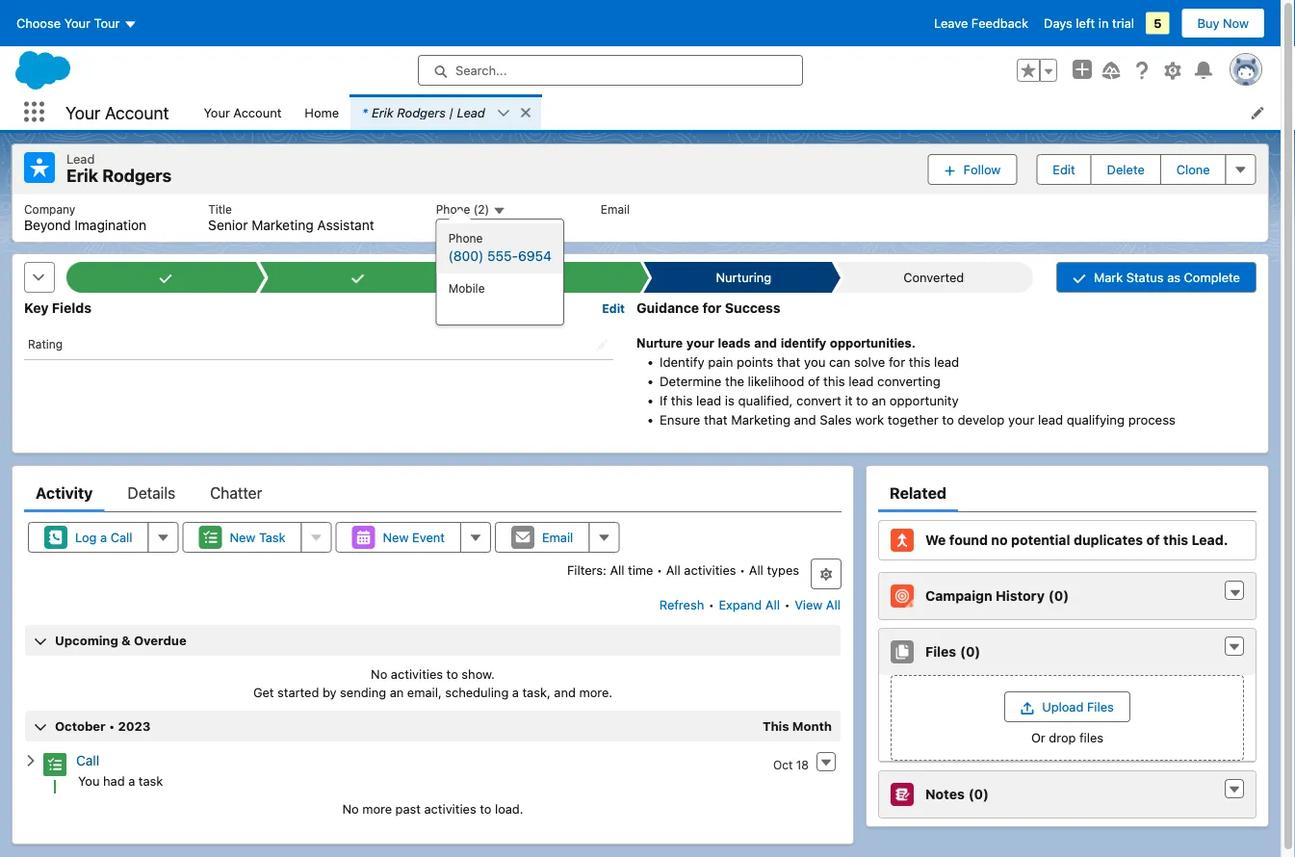 Task type: locate. For each thing, give the bounding box(es) containing it.
this right the if
[[671, 393, 693, 408]]

(0) inside the notes element
[[969, 787, 989, 803]]

0 vertical spatial (800) 555-6954 link
[[436, 218, 539, 234]]

0 vertical spatial phone
[[436, 203, 470, 216]]

phone inside phone (800) 555-6954
[[449, 232, 483, 245]]

convert
[[797, 393, 842, 408]]

1 horizontal spatial for
[[889, 354, 906, 370]]

refresh button
[[659, 589, 705, 620]]

1 horizontal spatial your account
[[204, 105, 282, 119]]

an up work at the top right
[[872, 393, 886, 408]]

opportunity
[[890, 393, 959, 408]]

list containing your account
[[192, 94, 1281, 130]]

activities right the past
[[424, 801, 477, 816]]

refresh • expand all • view all
[[660, 598, 841, 612]]

0 horizontal spatial a
[[100, 530, 107, 545]]

all right view
[[826, 598, 841, 612]]

duplicates
[[1074, 532, 1144, 548]]

0 vertical spatial marketing
[[252, 217, 314, 233]]

opportunities.
[[830, 336, 916, 350]]

a right log
[[100, 530, 107, 545]]

0 horizontal spatial no
[[342, 801, 359, 816]]

this month
[[763, 719, 832, 733]]

(800) down phone (2)
[[436, 218, 471, 234]]

and down convert
[[794, 412, 817, 428]]

develop
[[958, 412, 1005, 428]]

your inside popup button
[[64, 16, 91, 30]]

new left event
[[383, 530, 409, 545]]

phone down phone (2)
[[449, 232, 483, 245]]

load.
[[495, 801, 524, 816]]

edit left guidance
[[602, 302, 625, 316]]

(0) right notes
[[969, 787, 989, 803]]

0 vertical spatial a
[[100, 530, 107, 545]]

1 vertical spatial marketing
[[731, 412, 791, 428]]

types
[[767, 563, 800, 577]]

0 vertical spatial files
[[926, 644, 957, 660]]

0 horizontal spatial an
[[390, 685, 404, 700]]

555- down (2)
[[475, 218, 506, 234]]

2 vertical spatial and
[[554, 685, 576, 700]]

rodgers up imagination
[[102, 165, 172, 186]]

log a call
[[75, 530, 132, 545]]

0 vertical spatial no
[[371, 667, 388, 681]]

1 vertical spatial 555-
[[487, 248, 518, 264]]

(800)
[[436, 218, 471, 234], [449, 248, 484, 264]]

6954 up mobile link
[[518, 248, 552, 264]]

no left 'more'
[[342, 801, 359, 816]]

0 vertical spatial erik
[[372, 105, 394, 119]]

1 horizontal spatial marketing
[[731, 412, 791, 428]]

your right 'develop'
[[1009, 412, 1035, 428]]

this left the lead.
[[1164, 532, 1189, 548]]

1 vertical spatial 6954
[[518, 248, 552, 264]]

1 vertical spatial (0)
[[961, 644, 981, 660]]

rodgers inside list item
[[397, 105, 446, 119]]

1 vertical spatial (800) 555-6954 link
[[449, 248, 552, 264]]

that down is
[[704, 412, 728, 428]]

erik inside list item
[[372, 105, 394, 119]]

1 vertical spatial edit
[[602, 302, 625, 316]]

• left expand
[[709, 598, 715, 612]]

we found no potential duplicates of this lead.
[[926, 532, 1229, 548]]

* erik rodgers | lead
[[362, 105, 485, 119]]

a right had
[[128, 773, 135, 788]]

trial
[[1113, 16, 1135, 30]]

notes (0)
[[926, 787, 989, 803]]

1 vertical spatial an
[[390, 685, 404, 700]]

to left load.
[[480, 801, 492, 816]]

1 horizontal spatial email
[[601, 202, 630, 216]]

a left the task,
[[512, 685, 519, 700]]

lead
[[457, 105, 485, 119], [66, 151, 95, 166]]

1 vertical spatial lead
[[66, 151, 95, 166]]

1 vertical spatial no
[[342, 801, 359, 816]]

no more past activities to load. status
[[24, 801, 842, 816]]

an left email,
[[390, 685, 404, 700]]

clone
[[1177, 162, 1211, 177]]

2 horizontal spatial a
[[512, 685, 519, 700]]

2 horizontal spatial and
[[794, 412, 817, 428]]

account inside list
[[233, 105, 282, 119]]

0 horizontal spatial rodgers
[[102, 165, 172, 186]]

october
[[55, 719, 106, 733]]

chatter
[[210, 484, 262, 502]]

account
[[105, 102, 169, 123], [233, 105, 282, 119]]

• up expand
[[740, 563, 746, 577]]

1 vertical spatial rodgers
[[102, 165, 172, 186]]

of right duplicates
[[1147, 532, 1161, 548]]

an inside no activities to show. get started by sending an email, scheduling a task, and more.
[[390, 685, 404, 700]]

1 vertical spatial text default image
[[1228, 641, 1242, 654]]

likelihood
[[748, 374, 805, 389]]

work
[[856, 412, 884, 428]]

1 horizontal spatial lead
[[457, 105, 485, 119]]

ensure
[[660, 412, 701, 428]]

history
[[996, 588, 1045, 604]]

1 horizontal spatial text default image
[[1228, 641, 1242, 654]]

1 vertical spatial a
[[512, 685, 519, 700]]

new task
[[230, 530, 286, 545]]

buy now button
[[1182, 8, 1266, 39]]

0 horizontal spatial for
[[703, 300, 722, 316]]

search...
[[456, 63, 507, 78]]

0 vertical spatial rodgers
[[397, 105, 446, 119]]

6954 down 'phone (2)' popup button
[[506, 218, 539, 234]]

all left time
[[610, 563, 625, 577]]

0 vertical spatial of
[[808, 374, 820, 389]]

phone (2)
[[436, 203, 493, 216]]

new for new task
[[230, 530, 256, 545]]

1 horizontal spatial and
[[755, 336, 777, 350]]

a
[[100, 530, 107, 545], [512, 685, 519, 700], [128, 773, 135, 788]]

account up lead erik rodgers
[[105, 102, 169, 123]]

555- down (800) 555-6954
[[487, 248, 518, 264]]

your account up lead erik rodgers
[[66, 102, 169, 123]]

upload files
[[1043, 700, 1114, 714]]

1 vertical spatial for
[[889, 354, 906, 370]]

2 vertical spatial a
[[128, 773, 135, 788]]

1 vertical spatial files
[[1088, 700, 1114, 714]]

email up path options list box
[[601, 202, 630, 216]]

for up the converting at the right top of page
[[889, 354, 906, 370]]

title
[[208, 202, 232, 216]]

2 vertical spatial (0)
[[969, 787, 989, 803]]

can
[[829, 354, 851, 370]]

1 vertical spatial your
[[1009, 412, 1035, 428]]

lead left is
[[697, 393, 722, 408]]

your account left home
[[204, 105, 282, 119]]

marketing right 'senior'
[[252, 217, 314, 233]]

new
[[230, 530, 256, 545], [383, 530, 409, 545]]

1 horizontal spatial erik
[[372, 105, 394, 119]]

1 vertical spatial email
[[542, 530, 573, 545]]

• left view
[[785, 598, 790, 612]]

text default image inside 'phone (2)' popup button
[[493, 204, 506, 218]]

that up likelihood
[[777, 354, 801, 370]]

identify
[[660, 354, 705, 370]]

leave feedback
[[934, 16, 1029, 30]]

(0) inside files element
[[961, 644, 981, 660]]

phone left (2)
[[436, 203, 470, 216]]

email up the filters:
[[542, 530, 573, 545]]

erik up company beyond imagination
[[66, 165, 98, 186]]

1 horizontal spatial rodgers
[[397, 105, 446, 119]]

0 vertical spatial that
[[777, 354, 801, 370]]

sending
[[340, 685, 386, 700]]

555-
[[475, 218, 506, 234], [487, 248, 518, 264]]

(800) 555-6954 link down (800) 555-6954
[[449, 248, 552, 264]]

lead right lead image
[[66, 151, 95, 166]]

of
[[808, 374, 820, 389], [1147, 532, 1161, 548]]

(0) right history
[[1049, 588, 1069, 604]]

list containing beyond imagination
[[13, 194, 1268, 326]]

1 horizontal spatial call
[[110, 530, 132, 545]]

2 new from the left
[[383, 530, 409, 545]]

0 horizontal spatial call
[[76, 753, 99, 769]]

and right the task,
[[554, 685, 576, 700]]

0 vertical spatial email
[[601, 202, 630, 216]]

0 vertical spatial list
[[192, 94, 1281, 130]]

no inside no activities to show. get started by sending an email, scheduling a task, and more.
[[371, 667, 388, 681]]

0 vertical spatial 6954
[[506, 218, 539, 234]]

files up files on the right of the page
[[1088, 700, 1114, 714]]

this up the converting at the right top of page
[[909, 354, 931, 370]]

new left task
[[230, 530, 256, 545]]

task
[[139, 773, 163, 788]]

tab list containing activity
[[24, 474, 842, 512]]

of inside nurture your leads and identify opportunities. identify pain points that you can solve for this lead determine the likelihood of this lead converting if this lead is qualified, convert it to an opportunity ensure that marketing and sales work together to develop your lead qualifying process
[[808, 374, 820, 389]]

marketing down 'qualified,'
[[731, 412, 791, 428]]

0 vertical spatial edit
[[1053, 162, 1076, 177]]

&
[[121, 633, 131, 648]]

is
[[725, 393, 735, 408]]

account left home
[[233, 105, 282, 119]]

to left show.
[[447, 667, 458, 681]]

new event button
[[336, 522, 461, 553]]

more
[[362, 801, 392, 816]]

0 vertical spatial (0)
[[1049, 588, 1069, 604]]

lead right |
[[457, 105, 485, 119]]

files
[[926, 644, 957, 660], [1088, 700, 1114, 714]]

(800) 555-6954 link down (2)
[[436, 218, 539, 234]]

search... button
[[418, 55, 803, 86]]

0 horizontal spatial email
[[542, 530, 573, 545]]

qualifying
[[1067, 412, 1125, 428]]

related tab panel
[[879, 512, 1257, 819]]

(800) 555-6954 link inside show more phone numbers "tree"
[[449, 248, 552, 264]]

6954 inside phone (800) 555-6954
[[518, 248, 552, 264]]

activities up refresh button
[[684, 563, 737, 577]]

time
[[628, 563, 654, 577]]

0 vertical spatial an
[[872, 393, 886, 408]]

0 horizontal spatial new
[[230, 530, 256, 545]]

all right expand
[[766, 598, 780, 612]]

1 vertical spatial that
[[704, 412, 728, 428]]

leave feedback link
[[934, 16, 1029, 30]]

list for your account link
[[13, 194, 1268, 326]]

rodgers inside lead erik rodgers
[[102, 165, 172, 186]]

1 horizontal spatial an
[[872, 393, 886, 408]]

no up sending at the bottom
[[371, 667, 388, 681]]

0 vertical spatial and
[[755, 336, 777, 350]]

tab list
[[24, 474, 842, 512]]

0 horizontal spatial your
[[687, 336, 715, 350]]

assistant
[[317, 217, 374, 233]]

list item
[[351, 94, 541, 130]]

erik for erik rodgers
[[66, 165, 98, 186]]

solve
[[854, 354, 886, 370]]

home
[[305, 105, 339, 119]]

(800) up mobile
[[449, 248, 484, 264]]

of inside related tab panel
[[1147, 532, 1161, 548]]

process
[[1129, 412, 1176, 428]]

0 vertical spatial call
[[110, 530, 132, 545]]

this
[[763, 719, 789, 733]]

of down you
[[808, 374, 820, 389]]

0 horizontal spatial marketing
[[252, 217, 314, 233]]

1 new from the left
[[230, 530, 256, 545]]

1 vertical spatial erik
[[66, 165, 98, 186]]

no for activities
[[371, 667, 388, 681]]

mobile link
[[437, 274, 563, 321]]

555- inside phone (800) 555-6954
[[487, 248, 518, 264]]

1 horizontal spatial account
[[233, 105, 282, 119]]

edit left delete
[[1053, 162, 1076, 177]]

activities up email,
[[391, 667, 443, 681]]

0 vertical spatial text default image
[[497, 106, 510, 120]]

rodgers for erik rodgers
[[102, 165, 172, 186]]

text default image inside files element
[[1228, 641, 1242, 654]]

to inside no activities to show. get started by sending an email, scheduling a task, and more.
[[447, 667, 458, 681]]

task,
[[523, 685, 551, 700]]

rodgers left |
[[397, 105, 446, 119]]

0 vertical spatial 555-
[[475, 218, 506, 234]]

1 horizontal spatial that
[[777, 354, 801, 370]]

0 horizontal spatial lead
[[66, 151, 95, 166]]

1 horizontal spatial no
[[371, 667, 388, 681]]

imagination
[[74, 217, 147, 233]]

1 horizontal spatial a
[[128, 773, 135, 788]]

(800) inside phone (800) 555-6954
[[449, 248, 484, 264]]

and up points
[[755, 336, 777, 350]]

1 vertical spatial (800)
[[449, 248, 484, 264]]

1 vertical spatial activities
[[391, 667, 443, 681]]

erik inside lead erik rodgers
[[66, 165, 98, 186]]

1 vertical spatial of
[[1147, 532, 1161, 548]]

0 vertical spatial activities
[[684, 563, 737, 577]]

phone inside popup button
[[436, 203, 470, 216]]

0 horizontal spatial your account
[[66, 102, 169, 123]]

1 horizontal spatial new
[[383, 530, 409, 545]]

1 horizontal spatial files
[[1088, 700, 1114, 714]]

delete
[[1107, 162, 1145, 177]]

show more phone numbers tree
[[437, 224, 563, 321]]

text default image
[[497, 106, 510, 120], [1228, 641, 1242, 654]]

0 horizontal spatial files
[[926, 644, 957, 660]]

text default image
[[519, 106, 533, 119], [493, 204, 506, 218], [24, 754, 38, 768], [1228, 783, 1242, 797]]

this down can
[[824, 374, 845, 389]]

(0) down campaign
[[961, 644, 981, 660]]

marketing inside title senior marketing assistant
[[252, 217, 314, 233]]

an
[[872, 393, 886, 408], [390, 685, 404, 700]]

erik right *
[[372, 105, 394, 119]]

no more past activities to load.
[[342, 801, 524, 816]]

1 horizontal spatial edit
[[1053, 162, 1076, 177]]

lead image
[[24, 152, 55, 183]]

company
[[24, 202, 75, 216]]

campaign history element
[[879, 572, 1257, 620]]

(0) for files (0)
[[961, 644, 981, 660]]

group
[[1017, 59, 1058, 82]]

call right log
[[110, 530, 132, 545]]

0 horizontal spatial and
[[554, 685, 576, 700]]

to
[[857, 393, 868, 408], [943, 412, 955, 428], [447, 667, 458, 681], [480, 801, 492, 816]]

files
[[1080, 730, 1104, 745]]

erik
[[372, 105, 394, 119], [66, 165, 98, 186]]

delete button
[[1091, 154, 1162, 185]]

0 horizontal spatial erik
[[66, 165, 98, 186]]

edit
[[1053, 162, 1076, 177], [602, 302, 625, 316]]

days
[[1044, 16, 1073, 30]]

your
[[64, 16, 91, 30], [66, 102, 101, 123], [204, 105, 230, 119]]

for left success
[[703, 300, 722, 316]]

0 horizontal spatial text default image
[[497, 106, 510, 120]]

call up you
[[76, 753, 99, 769]]

1 horizontal spatial of
[[1147, 532, 1161, 548]]

1 vertical spatial list
[[13, 194, 1268, 326]]

6954
[[506, 218, 539, 234], [518, 248, 552, 264]]

the
[[725, 374, 745, 389]]

• left 2023
[[109, 719, 115, 733]]

files down campaign
[[926, 644, 957, 660]]

now
[[1223, 16, 1249, 30]]

1 vertical spatial phone
[[449, 232, 483, 245]]

0 horizontal spatial of
[[808, 374, 820, 389]]

notes element
[[879, 771, 1257, 819]]

title senior marketing assistant
[[208, 202, 374, 233]]

lead inside lead erik rodgers
[[66, 151, 95, 166]]

your up 'identify'
[[687, 336, 715, 350]]

campaign
[[926, 588, 993, 604]]

list
[[192, 94, 1281, 130], [13, 194, 1268, 326]]

0 vertical spatial your
[[687, 336, 715, 350]]



Task type: vqa. For each thing, say whether or not it's contained in the screenshot.
Mobile LINK
yes



Task type: describe. For each thing, give the bounding box(es) containing it.
phone (800) 555-6954
[[449, 232, 552, 264]]

buy
[[1198, 16, 1220, 30]]

list item containing *
[[351, 94, 541, 130]]

had
[[103, 773, 125, 788]]

lead.
[[1192, 532, 1229, 548]]

chatter link
[[210, 474, 262, 512]]

converted link
[[844, 262, 1024, 293]]

scheduling
[[445, 685, 509, 700]]

edit link
[[602, 301, 625, 316]]

days left in trial
[[1044, 16, 1135, 30]]

phone for (2)
[[436, 203, 470, 216]]

all right time
[[666, 563, 681, 577]]

this inside related tab panel
[[1164, 532, 1189, 548]]

• right time
[[657, 563, 663, 577]]

5
[[1154, 16, 1162, 30]]

no for more
[[342, 801, 359, 816]]

rodgers for erik rodgers | lead
[[397, 105, 446, 119]]

a inside button
[[100, 530, 107, 545]]

sales
[[820, 412, 852, 428]]

edit button
[[1037, 154, 1092, 185]]

lead up the converting at the right top of page
[[934, 354, 960, 370]]

your account link
[[192, 94, 293, 130]]

erik for erik rodgers | lead
[[372, 105, 394, 119]]

lead left 'qualifying'
[[1039, 412, 1064, 428]]

list for leave feedback link at the top right of the page
[[192, 94, 1281, 130]]

all left types
[[749, 563, 764, 577]]

new for new event
[[383, 530, 409, 545]]

mark status as complete button
[[1057, 262, 1257, 293]]

refresh
[[660, 598, 704, 612]]

0 vertical spatial for
[[703, 300, 722, 316]]

edit inside button
[[1053, 162, 1076, 177]]

text default image inside list item
[[519, 106, 533, 119]]

fields
[[52, 300, 92, 316]]

|
[[449, 105, 454, 119]]

and inside no activities to show. get started by sending an email, scheduling a task, and more.
[[554, 685, 576, 700]]

call link
[[76, 753, 99, 769]]

if
[[660, 393, 668, 408]]

tour
[[94, 16, 120, 30]]

points
[[737, 354, 774, 370]]

activity link
[[36, 474, 93, 512]]

potential
[[1012, 532, 1071, 548]]

clone button
[[1161, 154, 1227, 185]]

you
[[78, 773, 100, 788]]

started
[[278, 685, 319, 700]]

(0) inside campaign history element
[[1049, 588, 1069, 604]]

home link
[[293, 94, 351, 130]]

to down opportunity at the right of the page
[[943, 412, 955, 428]]

it
[[845, 393, 853, 408]]

email inside button
[[542, 530, 573, 545]]

get
[[253, 685, 274, 700]]

drop
[[1049, 730, 1076, 745]]

overdue
[[134, 633, 187, 648]]

phone for (800)
[[449, 232, 483, 245]]

(2)
[[474, 203, 489, 216]]

key fields
[[24, 300, 92, 316]]

mark
[[1094, 270, 1123, 285]]

follow button
[[928, 154, 1018, 185]]

log a call button
[[28, 522, 149, 553]]

in
[[1099, 16, 1109, 30]]

a inside no activities to show. get started by sending an email, scheduling a task, and more.
[[512, 685, 519, 700]]

filters:
[[567, 563, 607, 577]]

status
[[1127, 270, 1164, 285]]

files element
[[879, 628, 1257, 763]]

nurture your leads and identify opportunities. identify pain points that you can solve for this lead determine the likelihood of this lead converting if this lead is qualified, convert it to an opportunity ensure that marketing and sales work together to develop your lead qualifying process
[[637, 336, 1176, 428]]

0 vertical spatial lead
[[457, 105, 485, 119]]

0 horizontal spatial edit
[[602, 302, 625, 316]]

email inside list
[[601, 202, 630, 216]]

an inside nurture your leads and identify opportunities. identify pain points that you can solve for this lead determine the likelihood of this lead converting if this lead is qualified, convert it to an opportunity ensure that marketing and sales work together to develop your lead qualifying process
[[872, 393, 886, 408]]

mobile
[[449, 282, 485, 295]]

task
[[259, 530, 286, 545]]

0 horizontal spatial that
[[704, 412, 728, 428]]

follow
[[964, 162, 1001, 177]]

details
[[128, 484, 175, 502]]

files (0)
[[926, 644, 981, 660]]

email,
[[407, 685, 442, 700]]

leave
[[934, 16, 968, 30]]

we
[[926, 532, 946, 548]]

upcoming & overdue button
[[25, 625, 841, 656]]

nurturing link
[[652, 262, 832, 293]]

no activities to show. get started by sending an email, scheduling a task, and more.
[[253, 667, 613, 700]]

(0) for notes (0)
[[969, 787, 989, 803]]

you had a task
[[78, 773, 163, 788]]

text default image inside the notes element
[[1228, 783, 1242, 797]]

0 vertical spatial (800)
[[436, 218, 471, 234]]

1 vertical spatial and
[[794, 412, 817, 428]]

qualified,
[[739, 393, 793, 408]]

buy now
[[1198, 16, 1249, 30]]

oct
[[774, 758, 793, 772]]

or drop files
[[1032, 730, 1104, 745]]

you
[[804, 354, 826, 370]]

identify
[[781, 336, 827, 350]]

key
[[24, 300, 49, 316]]

task image
[[43, 753, 66, 777]]

activities inside no activities to show. get started by sending an email, scheduling a task, and more.
[[391, 667, 443, 681]]

text default image inside list item
[[497, 106, 510, 120]]

details link
[[128, 474, 175, 512]]

complete
[[1185, 270, 1241, 285]]

path options list box
[[66, 262, 1034, 293]]

left
[[1076, 16, 1096, 30]]

to right it
[[857, 393, 868, 408]]

lead down solve
[[849, 374, 874, 389]]

marketing inside nurture your leads and identify opportunities. identify pain points that you can solve for this lead determine the likelihood of this lead converting if this lead is qualified, convert it to an opportunity ensure that marketing and sales work together to develop your lead qualifying process
[[731, 412, 791, 428]]

view
[[795, 598, 823, 612]]

choose
[[16, 16, 61, 30]]

mark status as complete
[[1094, 270, 1241, 285]]

beyond
[[24, 217, 71, 233]]

upload
[[1043, 700, 1084, 714]]

by
[[323, 685, 337, 700]]

company beyond imagination
[[24, 202, 147, 233]]

1 horizontal spatial your
[[1009, 412, 1035, 428]]

2 vertical spatial activities
[[424, 801, 477, 816]]

*
[[362, 105, 368, 119]]

1 vertical spatial call
[[76, 753, 99, 769]]

campaign history (0)
[[926, 588, 1069, 604]]

for inside nurture your leads and identify opportunities. identify pain points that you can solve for this lead determine the likelihood of this lead converting if this lead is qualified, convert it to an opportunity ensure that marketing and sales work together to develop your lead qualifying process
[[889, 354, 906, 370]]

success
[[725, 300, 781, 316]]

call inside the log a call button
[[110, 530, 132, 545]]

0 horizontal spatial account
[[105, 102, 169, 123]]

choose your tour
[[16, 16, 120, 30]]

guidance for success
[[637, 300, 781, 316]]



